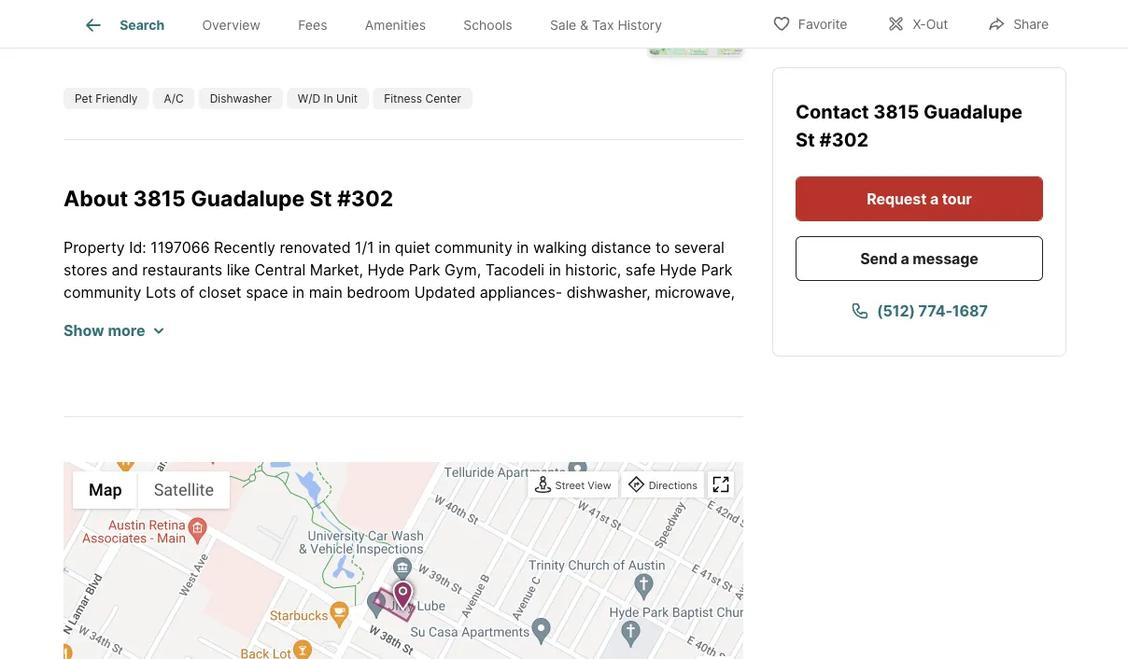 Task type: describe. For each thing, give the bounding box(es) containing it.
unit
[[336, 92, 358, 106]]

sq
[[389, 28, 407, 46]]

http://rental.turbotenant.com/p/3815-
[[308, 328, 575, 346]]

a/c
[[164, 92, 184, 106]]

updated
[[415, 283, 476, 302]]

stove,
[[106, 306, 149, 324]]

distance
[[591, 239, 652, 257]]

safe
[[626, 261, 656, 279]]

tour
[[943, 190, 972, 208]]

w/d in unit
[[298, 92, 358, 106]]

1687
[[953, 302, 989, 320]]

price
[[64, 27, 99, 46]]

st inside 3815 guadalupe st #302
[[796, 128, 816, 151]]

(512) 774-1687
[[877, 302, 989, 320]]

microwave,
[[655, 283, 735, 302]]

1 vertical spatial guadalupe
[[191, 185, 305, 212]]

in up tacodeli
[[517, 239, 529, 257]]

directions
[[649, 480, 698, 492]]

message
[[913, 249, 979, 268]]

1 vertical spatial 3815
[[133, 185, 186, 212]]

renovated
[[280, 239, 351, 257]]

property id: 1197066 recently renovated 1/1 in quiet community in walking distance to several stores and restaurants like central market, hyde park gym, tacodeli in historic, safe hyde park community lots of closet space in main bedroom updated appliances- dishwasher, microwave, oven, stove, refrigerator pet friendly one landlord only, no dealing with property management companies. apply at turbotenant: http://rental.turbotenant.com/p/3815-guadalupe-st-austin- tx-unit-302/1197066 property id 1197066
[[64, 239, 735, 369]]

friendly
[[265, 306, 318, 324]]

fitness center
[[384, 92, 461, 106]]

of
[[180, 283, 195, 302]]

guadalupe inside 3815 guadalupe st #302
[[924, 100, 1023, 123]]

3815 inside 3815 guadalupe st #302
[[874, 100, 920, 123]]

in down walking
[[549, 261, 561, 279]]

restaurants
[[142, 261, 223, 279]]

bedroom
[[347, 283, 410, 302]]

w/d
[[298, 92, 321, 106]]

in up friendly
[[292, 283, 305, 302]]

pet inside property id: 1197066 recently renovated 1/1 in quiet community in walking distance to several stores and restaurants like central market, hyde park gym, tacodeli in historic, safe hyde park community lots of closet space in main bedroom updated appliances- dishwasher, microwave, oven, stove, refrigerator pet friendly one landlord only, no dealing with property management companies. apply at turbotenant: http://rental.turbotenant.com/p/3815-guadalupe-st-austin- tx-unit-302/1197066 property id 1197066
[[237, 306, 261, 324]]

one
[[322, 306, 351, 324]]

dealing
[[476, 306, 527, 324]]

show
[[64, 322, 104, 340]]

1 vertical spatial st
[[310, 185, 332, 212]]

about 3815 guadalupe st #302
[[64, 185, 394, 212]]

in right 1/1
[[379, 239, 391, 257]]

pet friendly
[[75, 92, 138, 106]]

send a message
[[861, 249, 979, 268]]

fees tab
[[279, 3, 346, 48]]

guadalupe-
[[575, 328, 656, 346]]

several
[[674, 239, 725, 257]]

show more button
[[64, 320, 164, 342]]

request a tour button
[[796, 177, 1044, 221]]

closet
[[199, 283, 242, 302]]

directions button
[[624, 474, 703, 499]]

menu bar containing map
[[73, 472, 230, 509]]

favorite button
[[757, 4, 864, 43]]

map button
[[73, 472, 138, 509]]

appliances-
[[480, 283, 563, 302]]

1/1
[[355, 239, 374, 257]]

request
[[867, 190, 927, 208]]

search
[[120, 17, 165, 33]]

search link
[[82, 14, 165, 36]]

oven,
[[64, 306, 102, 324]]

st-
[[656, 328, 676, 346]]

center
[[426, 92, 461, 106]]

x-out
[[913, 16, 949, 32]]

share
[[1014, 16, 1049, 32]]

(512)
[[877, 302, 916, 320]]

1 vertical spatial #302
[[337, 185, 394, 212]]

street view button
[[530, 474, 616, 499]]

street view
[[555, 480, 612, 492]]

austin-
[[676, 328, 725, 346]]

management
[[631, 306, 723, 324]]

view
[[588, 480, 612, 492]]

0 horizontal spatial 1197066
[[151, 239, 210, 257]]



Task type: locate. For each thing, give the bounding box(es) containing it.
overview tab
[[183, 3, 279, 48]]

schools tab
[[445, 3, 531, 48]]

1 horizontal spatial pet
[[237, 306, 261, 324]]

share button
[[972, 4, 1065, 43]]

1 horizontal spatial community
[[435, 239, 513, 257]]

pet
[[75, 92, 92, 106], [237, 306, 261, 324]]

space
[[246, 283, 288, 302]]

pet left friendly
[[75, 92, 92, 106]]

tab list
[[64, 0, 696, 48]]

satellite button
[[138, 472, 230, 509]]

0 vertical spatial property
[[64, 239, 125, 257]]

1 horizontal spatial property
[[213, 351, 274, 369]]

community up gym,
[[435, 239, 513, 257]]

0 horizontal spatial #302
[[337, 185, 394, 212]]

a for request
[[931, 190, 939, 208]]

no
[[454, 306, 472, 324]]

satellite
[[154, 481, 214, 501]]

like
[[227, 261, 250, 279]]

stores
[[64, 261, 107, 279]]

sale & tax history tab
[[531, 3, 681, 48]]

0 vertical spatial community
[[435, 239, 513, 257]]

1 horizontal spatial park
[[701, 261, 733, 279]]

property
[[64, 239, 125, 257], [213, 351, 274, 369]]

1 vertical spatial pet
[[237, 306, 261, 324]]

history
[[618, 17, 662, 33]]

only,
[[417, 306, 450, 324]]

historic,
[[566, 261, 622, 279]]

more
[[108, 322, 145, 340]]

1 horizontal spatial a
[[931, 190, 939, 208]]

turbotenant:
[[211, 328, 304, 346]]

0 horizontal spatial park
[[409, 261, 441, 279]]

3815 up request
[[874, 100, 920, 123]]

to
[[656, 239, 670, 257]]

774-
[[919, 302, 953, 320]]

send
[[861, 249, 898, 268]]

3815 guadalupe st #302
[[796, 100, 1023, 151]]

1 horizontal spatial 3815
[[874, 100, 920, 123]]

main
[[309, 283, 343, 302]]

0 horizontal spatial hyde
[[368, 261, 405, 279]]

1197066 up restaurants
[[151, 239, 210, 257]]

a right send on the right
[[901, 249, 910, 268]]

0 horizontal spatial property
[[64, 239, 125, 257]]

&
[[580, 17, 589, 33]]

quiet
[[395, 239, 431, 257]]

1 horizontal spatial hyde
[[660, 261, 697, 279]]

guadalupe
[[924, 100, 1023, 123], [191, 185, 305, 212]]

x-
[[913, 16, 927, 32]]

0 horizontal spatial pet
[[75, 92, 92, 106]]

in
[[379, 239, 391, 257], [517, 239, 529, 257], [549, 261, 561, 279], [292, 283, 305, 302]]

(512) 774-1687 link
[[796, 289, 1044, 334]]

id:
[[129, 239, 146, 257]]

1 horizontal spatial 1197066
[[296, 351, 355, 369]]

a for send
[[901, 249, 910, 268]]

1 vertical spatial property
[[213, 351, 274, 369]]

dishwasher
[[210, 92, 272, 106]]

and
[[112, 261, 138, 279]]

x-out button
[[871, 4, 965, 43]]

at
[[193, 328, 207, 346]]

sq ft
[[389, 28, 426, 46]]

0 horizontal spatial guadalupe
[[191, 185, 305, 212]]

park
[[409, 261, 441, 279], [701, 261, 733, 279]]

favorite
[[799, 16, 848, 32]]

unit-
[[84, 351, 116, 369]]

apply
[[148, 328, 189, 346]]

1 vertical spatial a
[[901, 249, 910, 268]]

fees
[[298, 17, 327, 33]]

1 hyde from the left
[[368, 261, 405, 279]]

contact
[[796, 100, 874, 123]]

recently
[[214, 239, 276, 257]]

1 horizontal spatial guadalupe
[[924, 100, 1023, 123]]

beds
[[223, 27, 258, 46]]

302/1197066
[[116, 351, 209, 369]]

st up 'renovated'
[[310, 185, 332, 212]]

1 vertical spatial 1197066
[[296, 351, 355, 369]]

central
[[255, 261, 306, 279]]

1 vertical spatial community
[[64, 283, 142, 302]]

hyde down to
[[660, 261, 697, 279]]

refrigerator
[[153, 306, 233, 324]]

1 horizontal spatial st
[[796, 128, 816, 151]]

tx-
[[64, 351, 84, 369]]

1 horizontal spatial #302
[[820, 128, 869, 151]]

0 horizontal spatial community
[[64, 283, 142, 302]]

0 vertical spatial #302
[[820, 128, 869, 151]]

2 park from the left
[[701, 261, 733, 279]]

tab list containing search
[[64, 0, 696, 48]]

amenities
[[365, 17, 426, 33]]

id
[[279, 351, 292, 369]]

lots
[[146, 283, 176, 302]]

1 park from the left
[[409, 261, 441, 279]]

community down stores
[[64, 283, 142, 302]]

(512) 774-1687 button
[[796, 289, 1044, 334]]

sale & tax history
[[550, 17, 662, 33]]

menu bar
[[73, 472, 230, 509]]

pet up turbotenant:
[[237, 306, 261, 324]]

landlord
[[355, 306, 412, 324]]

a
[[931, 190, 939, 208], [901, 249, 910, 268]]

companies.
[[64, 328, 144, 346]]

park down several on the top right of page
[[701, 261, 733, 279]]

0 horizontal spatial a
[[901, 249, 910, 268]]

hyde up bedroom
[[368, 261, 405, 279]]

walking
[[533, 239, 587, 257]]

1197066 right id
[[296, 351, 355, 369]]

property down turbotenant:
[[213, 351, 274, 369]]

property up stores
[[64, 239, 125, 257]]

1197066
[[151, 239, 210, 257], [296, 351, 355, 369]]

baths
[[303, 27, 344, 46]]

0 vertical spatial st
[[796, 128, 816, 151]]

dishwasher,
[[567, 283, 651, 302]]

friendly
[[96, 92, 138, 106]]

gym,
[[445, 261, 481, 279]]

0 vertical spatial a
[[931, 190, 939, 208]]

out
[[927, 16, 949, 32]]

request a tour
[[867, 190, 972, 208]]

a left the tour at right
[[931, 190, 939, 208]]

#302 inside 3815 guadalupe st #302
[[820, 128, 869, 151]]

property
[[566, 306, 627, 324]]

map entry image
[[649, 0, 743, 56]]

send a message button
[[796, 236, 1044, 281]]

2 hyde from the left
[[660, 261, 697, 279]]

st down contact
[[796, 128, 816, 151]]

fitness
[[384, 92, 422, 106]]

guadalupe up recently
[[191, 185, 305, 212]]

3815 up "id:" on the top left of the page
[[133, 185, 186, 212]]

0 vertical spatial pet
[[75, 92, 92, 106]]

ft
[[411, 28, 426, 46]]

overview
[[202, 17, 261, 33]]

sale
[[550, 17, 577, 33]]

guadalupe up the tour at right
[[924, 100, 1023, 123]]

about
[[64, 185, 128, 212]]

0 horizontal spatial 3815
[[133, 185, 186, 212]]

#302 up 1/1
[[337, 185, 394, 212]]

0 vertical spatial guadalupe
[[924, 100, 1023, 123]]

amenities tab
[[346, 3, 445, 48]]

show more
[[64, 322, 145, 340]]

hyde
[[368, 261, 405, 279], [660, 261, 697, 279]]

park down quiet
[[409, 261, 441, 279]]

map region
[[44, 431, 762, 660]]

schools
[[464, 17, 513, 33]]

0 vertical spatial 1197066
[[151, 239, 210, 257]]

0 horizontal spatial st
[[310, 185, 332, 212]]

#302 down contact
[[820, 128, 869, 151]]

0 vertical spatial 3815
[[874, 100, 920, 123]]

tax
[[592, 17, 614, 33]]

3815
[[874, 100, 920, 123], [133, 185, 186, 212]]



Task type: vqa. For each thing, say whether or not it's contained in the screenshot.
Nov in Wednesday 1 Nov
no



